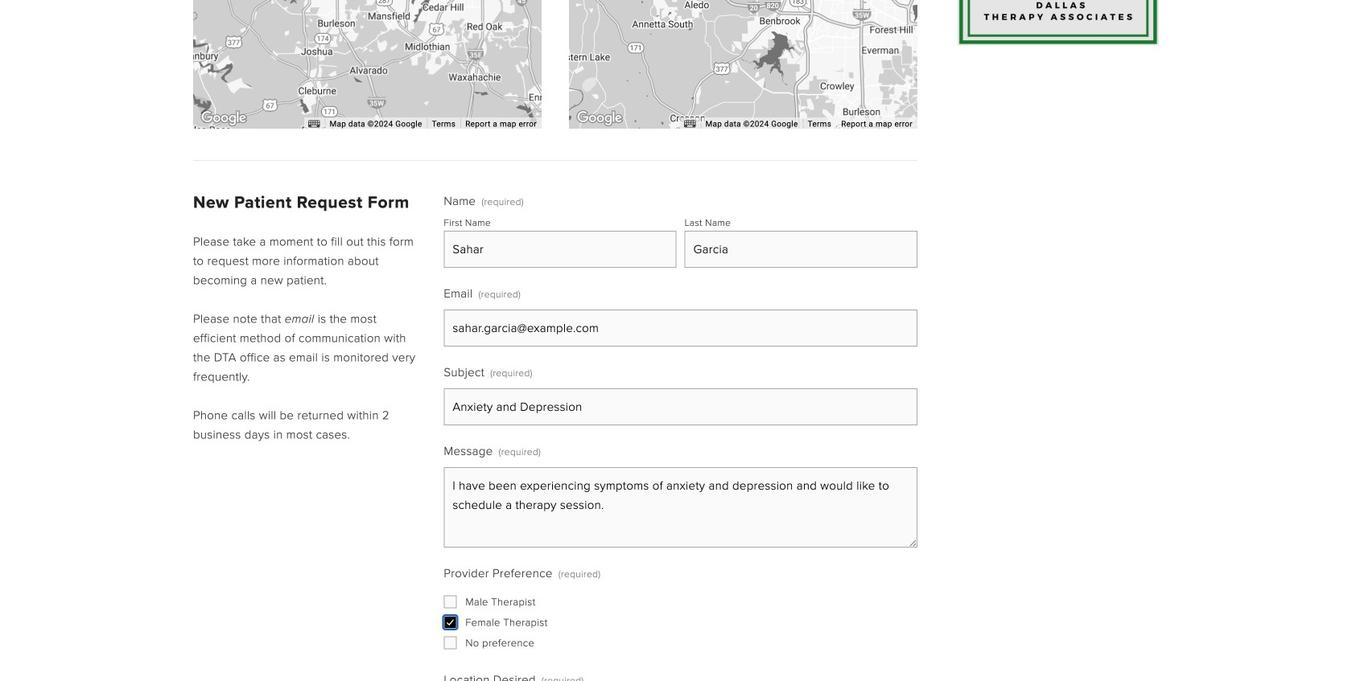 Task type: locate. For each thing, give the bounding box(es) containing it.
None text field
[[444, 231, 677, 268], [685, 231, 918, 268], [444, 389, 918, 426], [444, 468, 918, 548], [444, 231, 677, 268], [685, 231, 918, 268], [444, 389, 918, 426], [444, 468, 918, 548]]

keyboard shortcuts image
[[308, 120, 320, 127]]

1 horizontal spatial google image
[[573, 108, 626, 129]]

google image
[[197, 108, 250, 129], [573, 108, 626, 129]]

2 google image from the left
[[573, 108, 626, 129]]

None checkbox
[[444, 617, 457, 629], [444, 637, 457, 650], [444, 617, 457, 629], [444, 637, 457, 650]]

1 google image from the left
[[197, 108, 250, 129]]

1 map region from the left
[[9, 0, 627, 228]]

None checkbox
[[444, 596, 457, 609]]

0 horizontal spatial google image
[[197, 108, 250, 129]]

map region for keyboard shortcuts image
[[413, 0, 1031, 315]]

None email field
[[444, 310, 918, 347]]

2 map region from the left
[[413, 0, 1031, 315]]

map region
[[9, 0, 627, 228], [413, 0, 1031, 315]]



Task type: vqa. For each thing, say whether or not it's contained in the screenshot.
checkbox
yes



Task type: describe. For each thing, give the bounding box(es) containing it.
google image for keyboard shortcuts icon
[[197, 108, 250, 129]]

map region for keyboard shortcuts icon
[[9, 0, 627, 228]]

keyboard shortcuts image
[[684, 120, 696, 127]]

google image for keyboard shortcuts image
[[573, 108, 626, 129]]



